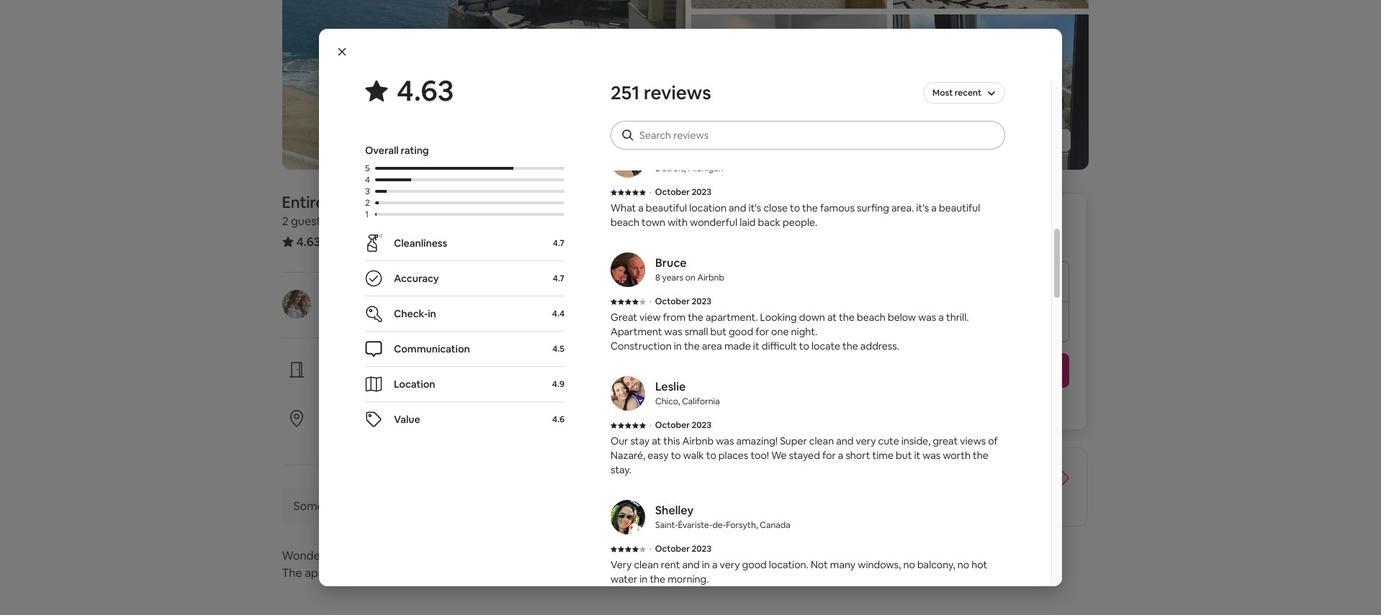 Task type: vqa. For each thing, say whether or not it's contained in the screenshot.


Task type: locate. For each thing, give the bounding box(es) containing it.
· october 2023 for bruce
[[650, 296, 712, 308]]

easy
[[648, 449, 669, 462]]

1 horizontal spatial guests
[[393, 429, 425, 441]]

1 vertical spatial 4.63
[[296, 234, 321, 250]]

0 horizontal spatial great
[[328, 410, 359, 425]]

not right so
[[727, 63, 743, 76]]

4.5
[[553, 344, 565, 355]]

0 horizontal spatial it's
[[749, 202, 762, 215]]

only
[[898, 49, 917, 62]]

been
[[370, 499, 397, 514]]

· october 2023 down detroit,
[[650, 187, 712, 198]]

2 vertical spatial the
[[282, 566, 302, 581]]

with up value
[[410, 380, 430, 393]]

it inside great view from the apartment.  looking down at the beach below was a thrill. apartment was small but good for one night. construction in the area made it difficult to locate the address.
[[753, 340, 760, 353]]

at
[[631, 63, 640, 76], [805, 63, 815, 76], [827, 311, 837, 324], [652, 435, 661, 448]]

ronald image
[[611, 143, 645, 178], [611, 143, 645, 178]]

2 2023 from the top
[[692, 296, 712, 308]]

lovely studio/apartment in sítio da nazaré 2 image 4 image
[[893, 0, 1089, 8]]

2 vertical spatial location
[[469, 429, 506, 441]]

1 horizontal spatial view
[[640, 311, 661, 324]]

1 horizontal spatial apartment.
[[706, 311, 758, 324]]

was down appliances
[[938, 107, 956, 120]]

guests down entire
[[291, 214, 327, 229]]

0 vertical spatial 4.7
[[553, 238, 565, 249]]

on
[[909, 63, 921, 76], [685, 272, 696, 284]]

apartment
[[631, 49, 681, 62], [305, 566, 362, 581]]

0 horizontal spatial not
[[727, 63, 743, 76]]

0 vertical spatial very
[[682, 78, 702, 91]]

of right 95% in the bottom left of the page
[[349, 429, 359, 441]]

reviews up the blindly at the top of page
[[644, 81, 711, 105]]

0 horizontal spatial guests
[[291, 214, 327, 229]]

not down unclear on the right of page
[[753, 92, 768, 105]]

1 horizontal spatial 4
[[924, 92, 930, 105]]

very inside the apartment itself was lovely and clean, however one of the only 2 chairs available was at breaking point, so not comfortable at all. the hob to cook on wasn't working all of the time, it's very dodgy and unclear how to actually switch off. only 2 plug sockets behind microwave which were not visible and had to share between 4 appliances which meant blindly guessing which one was for what appliance. there was no instr
[[682, 78, 702, 91]]

0 horizontal spatial apartment
[[305, 566, 362, 581]]

area
[[702, 340, 722, 353]]

0 horizontal spatial 251 reviews
[[329, 234, 391, 249]]

1 vertical spatial years
[[336, 308, 361, 320]]

4 october from the top
[[655, 544, 690, 555]]

1 vertical spatial recent
[[361, 429, 391, 441]]

1 · october 2023 from the top
[[650, 187, 712, 198]]

but inside our stay at this airbnb was amazing! super clean and very cute inside, great views of nazaré, easy to walk to places too! we stayed for a short time but it was worth the stay.
[[896, 449, 912, 462]]

0 horizontal spatial with
[[410, 380, 430, 393]]

to down night.
[[799, 340, 809, 353]]

1 vertical spatial very
[[856, 435, 876, 448]]

airbnb inside our stay at this airbnb was amazing! super clean and very cute inside, great views of nazaré, easy to walk to places too! we stayed for a short time but it was worth the stay.
[[682, 435, 714, 448]]

· for ronald
[[650, 187, 652, 198]]

views
[[960, 435, 986, 448]]

95%
[[328, 429, 347, 441]]

apartment inside the apartment itself was lovely and clean, however one of the only 2 chairs available was at breaking point, so not comfortable at all. the hob to cook on wasn't working all of the time, it's very dodgy and unclear how to actually switch off. only 2 plug sockets behind microwave which were not visible and had to share between 4 appliances which meant blindly guessing which one was for what appliance. there was no instr
[[631, 49, 681, 62]]

value
[[394, 413, 420, 426]]

1 horizontal spatial apartment
[[631, 49, 681, 62]]

lovely studio/apartment in sítio da nazaré 2 image 1 image
[[282, 0, 685, 170]]

1 vertical spatial not
[[753, 92, 768, 105]]

1 horizontal spatial clean
[[809, 435, 834, 448]]

with
[[668, 216, 688, 229], [410, 380, 430, 393]]

3 october from the top
[[655, 420, 690, 431]]

california
[[682, 396, 720, 408]]

how
[[792, 78, 812, 91]]

the inside wonderful ocean-facing frontline apartment. the apartment enjoys a unique view of the sea and nazareth.
[[488, 566, 506, 581]]

the down small
[[684, 340, 700, 353]]

apartment. up made
[[706, 311, 758, 324]]

2023 for bruce
[[692, 296, 712, 308]]

all right show
[[1014, 134, 1024, 147]]

a inside wonderful ocean-facing frontline apartment. the apartment enjoys a unique view of the sea and nazareth.
[[401, 566, 407, 581]]

time,
[[641, 78, 664, 91]]

apartment
[[611, 326, 662, 339]]

0 vertical spatial 251
[[611, 81, 640, 105]]

6
[[328, 308, 334, 320]]

0 vertical spatial beach
[[611, 216, 640, 229]]

· for leslie
[[650, 420, 652, 431]]

1 vertical spatial 4
[[365, 174, 370, 186]]

1 vertical spatial guests
[[393, 429, 425, 441]]

portugal
[[480, 192, 542, 212]]

a left short
[[838, 449, 844, 462]]

1 horizontal spatial all
[[1014, 134, 1024, 147]]

some info has been automatically translated.
[[293, 499, 530, 514]]

very up short
[[856, 435, 876, 448]]

1 vertical spatial airbnb
[[682, 435, 714, 448]]

2 horizontal spatial the
[[831, 63, 849, 76]]

1 vertical spatial beach
[[857, 311, 886, 324]]

most recent button
[[923, 81, 1005, 105]]

0 vertical spatial on
[[909, 63, 921, 76]]

1 horizontal spatial which
[[698, 92, 725, 105]]

great for location
[[328, 410, 359, 425]]

1 horizontal spatial beautiful
[[939, 202, 980, 215]]

surfing
[[857, 202, 889, 215]]

microwave
[[645, 92, 696, 105]]

2023 for leslie
[[692, 420, 712, 431]]

great inside great view from the apartment.  looking down at the beach below was a thrill. apartment was small but good for one night. construction in the area made it difficult to locate the address.
[[611, 311, 637, 324]]

itself
[[683, 49, 706, 62]]

unclear
[[756, 78, 790, 91]]

back
[[758, 216, 781, 229]]

1 horizontal spatial very
[[720, 559, 740, 572]]

4.63 down 2 guests on the top left
[[296, 234, 321, 250]]

a inside very clean rent and in a very good location. not many windows, no balcony, no hot water in the morning.
[[712, 559, 718, 572]]

a down de-
[[712, 559, 718, 572]]

area.
[[892, 202, 914, 215]]

very down point,
[[682, 78, 702, 91]]

apartment. for the
[[706, 311, 758, 324]]

0 vertical spatial guests
[[291, 214, 327, 229]]

worth
[[943, 449, 971, 462]]

2 october from the top
[[655, 296, 690, 308]]

it
[[753, 340, 760, 353], [914, 449, 921, 462]]

251 inside 4.63 dialog
[[611, 81, 640, 105]]

1 horizontal spatial beach
[[857, 311, 886, 324]]

the down views
[[973, 449, 989, 462]]

0 vertical spatial airbnb
[[698, 272, 724, 284]]

airbnb right 8
[[698, 272, 724, 284]]

0 vertical spatial the
[[611, 49, 628, 62]]

1 vertical spatial it
[[914, 449, 921, 462]]

1 vertical spatial good
[[742, 559, 767, 572]]

1 vertical spatial apartment.
[[460, 549, 520, 564]]

0 horizontal spatial on
[[685, 272, 696, 284]]

0 horizontal spatial clean
[[634, 559, 659, 572]]

4.63 inside dialog
[[397, 72, 454, 109]]

years down bruce
[[662, 272, 684, 284]]

2023 for shelley
[[692, 544, 712, 555]]

0 vertical spatial reviews
[[644, 81, 711, 105]]

airbnb inside bruce 8 years on airbnb
[[698, 272, 724, 284]]

1 beautiful from the left
[[646, 202, 687, 215]]

in right "yourself"
[[399, 380, 407, 393]]

it's right area.
[[916, 202, 929, 215]]

nazaré, up bath at the top of the page
[[421, 192, 476, 212]]

1 left bed
[[399, 214, 404, 229]]

the up behind
[[623, 78, 638, 91]]

1 vertical spatial clean
[[634, 559, 659, 572]]

ronald
[[655, 146, 693, 161]]

0 vertical spatial clean
[[809, 435, 834, 448]]

nazareth.
[[552, 566, 603, 581]]

a left 5- on the left of the page
[[509, 429, 514, 441]]

nazaré, up stay.
[[611, 449, 645, 462]]

to
[[872, 63, 882, 76], [814, 78, 824, 91], [841, 92, 851, 105], [790, 202, 800, 215], [799, 340, 809, 353], [671, 449, 681, 462], [706, 449, 716, 462]]

the up people.
[[802, 202, 818, 215]]

to up what
[[841, 92, 851, 105]]

251 reviews link
[[329, 234, 391, 249]]

rating.
[[546, 429, 575, 441]]

in up the communication
[[428, 308, 436, 320]]

beach
[[611, 216, 640, 229], [857, 311, 886, 324]]

recent
[[955, 87, 982, 99], [361, 429, 391, 441]]

only
[[914, 78, 935, 91]]

show all photos button
[[957, 128, 1071, 153]]

at inside great view from the apartment.  looking down at the beach below was a thrill. apartment was small but good for one night. construction in the area made it difficult to locate the address.
[[827, 311, 837, 324]]

the inside self check-in check yourself in with the lockbox.
[[432, 380, 448, 393]]

251 down bedroom
[[329, 234, 347, 249]]

what
[[611, 202, 636, 215]]

0 vertical spatial recent
[[955, 87, 982, 99]]

laid
[[740, 216, 756, 229]]

1 horizontal spatial it's
[[916, 202, 929, 215]]

1 vertical spatial nazaré,
[[611, 449, 645, 462]]

1 horizontal spatial the
[[611, 49, 628, 62]]

sockets
[[968, 78, 1004, 91]]

with inside self check-in check yourself in with the lockbox.
[[410, 380, 430, 393]]

251 reviews up "meant"
[[611, 81, 711, 105]]

on inside bruce 8 years on airbnb
[[685, 272, 696, 284]]

2 it's from the left
[[916, 202, 929, 215]]

good
[[729, 326, 754, 339], [742, 559, 767, 572]]

cute
[[878, 435, 899, 448]]

guests
[[291, 214, 327, 229], [393, 429, 425, 441]]

self
[[328, 361, 349, 376]]

4.63 dialog
[[319, 0, 1062, 603]]

at right down at the right bottom
[[827, 311, 837, 324]]

in up "yourself"
[[388, 361, 398, 376]]

bruce image
[[611, 253, 645, 287]]

251 reviews inside 4.63 dialog
[[611, 81, 711, 105]]

very down de-
[[720, 559, 740, 572]]

1 horizontal spatial great
[[611, 311, 637, 324]]

0 vertical spatial all
[[995, 63, 1005, 76]]

for
[[818, 107, 831, 120], [756, 326, 769, 339], [822, 449, 836, 462]]

the inside wonderful ocean-facing frontline apartment. the apartment enjoys a unique view of the sea and nazareth.
[[282, 566, 302, 581]]

and inside very clean rent and in a very good location. not many windows, no balcony, no hot water in the morning.
[[682, 559, 700, 572]]

1 horizontal spatial with
[[668, 216, 688, 229]]

and right 'sea' on the left bottom of page
[[530, 566, 550, 581]]

0 vertical spatial location
[[689, 202, 727, 215]]

on inside the apartment itself was lovely and clean, however one of the only 2 chairs available was at breaking point, so not comfortable at all. the hob to cook on wasn't working all of the time, it's very dodgy and unclear how to actually switch off. only 2 plug sockets behind microwave which were not visible and had to share between 4 appliances which meant blindly guessing which one was for what appliance. there was no instr
[[909, 63, 921, 76]]

for down had
[[818, 107, 831, 120]]

4.7 for accuracy
[[553, 273, 565, 284]]

4 down only
[[924, 92, 930, 105]]

4.6
[[552, 414, 565, 426]]

3 2023 from the top
[[692, 420, 712, 431]]

super
[[780, 435, 807, 448]]

apartment.
[[706, 311, 758, 324], [460, 549, 520, 564]]

3 · october 2023 from the top
[[650, 420, 712, 431]]

yourself
[[360, 380, 397, 393]]

meant
[[640, 107, 670, 120]]

water
[[611, 573, 638, 586]]

the up behind
[[611, 49, 628, 62]]

0 horizontal spatial it
[[753, 340, 760, 353]]

1 horizontal spatial but
[[896, 449, 912, 462]]

years inside bruce 8 years on airbnb
[[662, 272, 684, 284]]

apartment down wonderful
[[305, 566, 362, 581]]

2023 up small
[[692, 296, 712, 308]]

1 vertical spatial 4.7
[[553, 273, 565, 284]]

one
[[848, 49, 865, 62], [778, 107, 796, 120], [771, 326, 789, 339]]

very
[[611, 559, 632, 572]]

4.4
[[552, 308, 565, 320]]

0 horizontal spatial 4
[[365, 174, 370, 186]]

in
[[405, 192, 418, 212], [428, 308, 436, 320], [674, 340, 682, 353], [388, 361, 398, 376], [399, 380, 407, 393], [702, 559, 710, 572], [640, 573, 648, 586]]

beautiful up the town
[[646, 202, 687, 215]]

which down dodgy
[[698, 92, 725, 105]]

breaking
[[643, 63, 683, 76]]

2 vertical spatial very
[[720, 559, 740, 572]]

apartment. inside wonderful ocean-facing frontline apartment. the apartment enjoys a unique view of the sea and nazareth.
[[460, 549, 520, 564]]

0 horizontal spatial 4.63
[[296, 234, 321, 250]]

stay
[[630, 435, 650, 448]]

a down "facing"
[[401, 566, 407, 581]]

october up "from"
[[655, 296, 690, 308]]

of inside great location 95% of recent guests gave the location a 5-star rating.
[[349, 429, 359, 441]]

1 vertical spatial all
[[1014, 134, 1024, 147]]

1 vertical spatial great
[[328, 410, 359, 425]]

with right the town
[[668, 216, 688, 229]]

the right locate on the bottom right of the page
[[843, 340, 858, 353]]

of right views
[[988, 435, 998, 448]]

0 vertical spatial 4
[[924, 92, 930, 105]]

apartment. inside great view from the apartment.  looking down at the beach below was a thrill. apartment was small but good for one night. construction in the area made it difficult to locate the address.
[[706, 311, 758, 324]]

0 vertical spatial view
[[640, 311, 661, 324]]

0 vertical spatial nazaré,
[[421, 192, 476, 212]]

0 vertical spatial 4.63
[[397, 72, 454, 109]]

and inside wonderful ocean-facing frontline apartment. the apartment enjoys a unique view of the sea and nazareth.
[[530, 566, 550, 581]]

2023 down "évariste-"
[[692, 544, 712, 555]]

show
[[986, 134, 1012, 147]]

facing
[[378, 549, 411, 564]]

beach inside great view from the apartment.  looking down at the beach below was a thrill. apartment was small but good for one night. construction in the area made it difficult to locate the address.
[[857, 311, 886, 324]]

0 vertical spatial but
[[711, 326, 727, 339]]

one inside great view from the apartment.  looking down at the beach below was a thrill. apartment was small but good for one night. construction in the area made it difficult to locate the address.
[[771, 326, 789, 339]]

and up morning.
[[682, 559, 700, 572]]

great up apartment
[[611, 311, 637, 324]]

the up cook
[[880, 49, 895, 62]]

which down visible
[[748, 107, 776, 120]]

0 vertical spatial apartment.
[[706, 311, 758, 324]]

and up laid
[[729, 202, 746, 215]]

0 vertical spatial years
[[662, 272, 684, 284]]

location down "yourself"
[[362, 410, 406, 425]]

shelley image
[[611, 501, 645, 535], [611, 501, 645, 535]]

1 horizontal spatial it
[[914, 449, 921, 462]]

all inside show all photos button
[[1014, 134, 1024, 147]]

a inside our stay at this airbnb was amazing! super clean and very cute inside, great views of nazaré, easy to walk to places too! we stayed for a short time but it was worth the stay.
[[838, 449, 844, 462]]

cleanliness
[[394, 237, 447, 250]]

with inside what a beautiful location and it's close to the famous surfing area. it's a beautiful beach town with wonderful laid back people.
[[668, 216, 688, 229]]

but up area
[[711, 326, 727, 339]]

· for bruce
[[650, 296, 652, 308]]

1 2023 from the top
[[692, 187, 712, 198]]

1 horizontal spatial location
[[469, 429, 506, 441]]

recent inside great location 95% of recent guests gave the location a 5-star rating.
[[361, 429, 391, 441]]

2 horizontal spatial location
[[689, 202, 727, 215]]

0 horizontal spatial location
[[362, 410, 406, 425]]

1 vertical spatial 251
[[329, 234, 347, 249]]

0 horizontal spatial all
[[995, 63, 1005, 76]]

airbnb up walk
[[682, 435, 714, 448]]

2 4.7 from the top
[[553, 273, 565, 284]]

unique
[[409, 566, 445, 581]]

nazaré,
[[421, 192, 476, 212], [611, 449, 645, 462]]

2 horizontal spatial very
[[856, 435, 876, 448]]

0 vertical spatial good
[[729, 326, 754, 339]]

1 vertical spatial but
[[896, 449, 912, 462]]

apartment up breaking
[[631, 49, 681, 62]]

clean inside our stay at this airbnb was amazing! super clean and very cute inside, great views of nazaré, easy to walk to places too! we stayed for a short time but it was worth the stay.
[[809, 435, 834, 448]]

4 up rental
[[365, 174, 370, 186]]

at up easy
[[652, 435, 661, 448]]

1 horizontal spatial nazaré,
[[611, 449, 645, 462]]

hosted
[[328, 290, 368, 305]]

location up wonderful
[[689, 202, 727, 215]]

of left 'sea' on the left bottom of page
[[475, 566, 486, 581]]

1 horizontal spatial reviews
[[644, 81, 711, 105]]

overall rating
[[365, 144, 429, 157]]

0 horizontal spatial 251
[[329, 234, 347, 249]]

1 vertical spatial for
[[756, 326, 769, 339]]

4 2023 from the top
[[692, 544, 712, 555]]

for down looking
[[756, 326, 769, 339]]

which down behind
[[611, 107, 638, 120]]

view up apartment
[[640, 311, 661, 324]]

in down "from"
[[674, 340, 682, 353]]

1 vertical spatial 251 reviews
[[329, 234, 391, 249]]

2023 down michigan
[[692, 187, 712, 198]]

0 vertical spatial 251 reviews
[[611, 81, 711, 105]]

self check-in check yourself in with the lockbox.
[[328, 361, 489, 393]]

$700 aud $626 aud
[[838, 210, 992, 230]]

1 vertical spatial on
[[685, 272, 696, 284]]

good inside very clean rent and in a very good location. not many windows, no balcony, no hot water in the morning.
[[742, 559, 767, 572]]

0 horizontal spatial beach
[[611, 216, 640, 229]]

had
[[821, 92, 839, 105]]

beautiful right area.
[[939, 202, 980, 215]]

october down detroit,
[[655, 187, 690, 198]]

0 vertical spatial for
[[818, 107, 831, 120]]

recent inside popup button
[[955, 87, 982, 99]]

all up sockets
[[995, 63, 1005, 76]]

it's up laid
[[749, 202, 762, 215]]

ocean-
[[341, 549, 378, 564]]

canada
[[760, 520, 791, 532]]

·
[[650, 187, 652, 198], [394, 214, 396, 229], [430, 214, 432, 229], [650, 296, 652, 308], [650, 420, 652, 431], [650, 544, 652, 555]]

2 · october 2023 from the top
[[650, 296, 712, 308]]

· october 2023 for ronald
[[650, 187, 712, 198]]

and up were
[[736, 78, 754, 91]]

automatically
[[399, 499, 471, 514]]

0 vertical spatial apartment
[[631, 49, 681, 62]]

0 horizontal spatial reviews
[[350, 234, 391, 249]]

0 horizontal spatial recent
[[361, 429, 391, 441]]

1 4.7 from the top
[[553, 238, 565, 249]]

great inside great location 95% of recent guests gave the location a 5-star rating.
[[328, 410, 359, 425]]

the inside what a beautiful location and it's close to the famous surfing area. it's a beautiful beach town with wonderful laid back people.
[[802, 202, 818, 215]]

1 horizontal spatial 251
[[611, 81, 640, 105]]

lockbox.
[[450, 380, 489, 393]]

and down 'how'
[[801, 92, 819, 105]]

of up hob
[[868, 49, 877, 62]]

airbnb for bruce
[[698, 272, 724, 284]]

0 horizontal spatial the
[[282, 566, 302, 581]]

nazaré, inside our stay at this airbnb was amazing! super clean and very cute inside, great views of nazaré, easy to walk to places too! we stayed for a short time but it was worth the stay.
[[611, 449, 645, 462]]

amazing!
[[736, 435, 778, 448]]

bruce 8 years on airbnb
[[655, 256, 724, 284]]

it down inside,
[[914, 449, 921, 462]]

1 horizontal spatial 251 reviews
[[611, 81, 711, 105]]

0 horizontal spatial very
[[682, 78, 702, 91]]

1 october from the top
[[655, 187, 690, 198]]

1 vertical spatial location
[[362, 410, 406, 425]]

the down wonderful
[[282, 566, 302, 581]]

1 vertical spatial view
[[448, 566, 472, 581]]

very inside very clean rent and in a very good location. not many windows, no balcony, no hot water in the morning.
[[720, 559, 740, 572]]

4.63 up rating
[[397, 72, 454, 109]]

on down "only"
[[909, 63, 921, 76]]

4 · october 2023 from the top
[[650, 544, 712, 555]]

october up rent
[[655, 544, 690, 555]]

0 horizontal spatial years
[[336, 308, 361, 320]]

the down rent
[[650, 573, 666, 586]]

location
[[394, 378, 435, 391]]

what
[[834, 107, 857, 120]]

hob
[[851, 63, 870, 76]]

0 horizontal spatial view
[[448, 566, 472, 581]]

enjoys
[[364, 566, 398, 581]]

1 it's from the left
[[749, 202, 762, 215]]

0 horizontal spatial beautiful
[[646, 202, 687, 215]]

check-
[[394, 308, 428, 320]]

the up actually
[[831, 63, 849, 76]]



Task type: describe. For each thing, give the bounding box(es) containing it.
1 left bath at the top of the page
[[435, 214, 440, 229]]

to inside great view from the apartment.  looking down at the beach below was a thrill. apartment was small but good for one night. construction in the area made it difficult to locate the address.
[[799, 340, 809, 353]]

at left the all.
[[805, 63, 815, 76]]

in inside great view from the apartment.  looking down at the beach below was a thrill. apartment was small but good for one night. construction in the area made it difficult to locate the address.
[[674, 340, 682, 353]]

to up the switch
[[872, 63, 882, 76]]

bruce
[[655, 256, 687, 271]]

too!
[[751, 449, 769, 462]]

no left hot
[[958, 559, 970, 572]]

there
[[909, 107, 936, 120]]

évariste-
[[678, 520, 713, 532]]

was up so
[[708, 49, 726, 62]]

between
[[880, 92, 922, 105]]

was up search reviews, press 'enter' to search "text box"
[[798, 107, 816, 120]]

Search reviews, Press 'Enter' to search text field
[[640, 128, 991, 143]]

2 guests
[[282, 214, 327, 229]]

1 vertical spatial the
[[831, 63, 849, 76]]

entire
[[282, 192, 325, 212]]

our stay at this airbnb was amazing! super clean and very cute inside, great views of nazaré, easy to walk to places too! we stayed for a short time but it was worth the stay.
[[611, 435, 998, 477]]

2023 for ronald
[[692, 187, 712, 198]]

october for ronald
[[655, 187, 690, 198]]

great view from the apartment.  looking down at the beach below was a thrill. apartment was small but good for one night. construction in the area made it difficult to locate the address.
[[611, 311, 969, 353]]

a right area.
[[931, 202, 937, 215]]

walk
[[683, 449, 704, 462]]

0 vertical spatial not
[[727, 63, 743, 76]]

years inside hosted by daniela 6 years hosting
[[336, 308, 361, 320]]

good inside great view from the apartment.  looking down at the beach below was a thrill. apartment was small but good for one night. construction in the area made it difficult to locate the address.
[[729, 326, 754, 339]]

wonderful
[[282, 549, 338, 564]]

very inside our stay at this airbnb was amazing! super clean and very cute inside, great views of nazaré, easy to walk to places too! we stayed for a short time but it was worth the stay.
[[856, 435, 876, 448]]

great for view
[[611, 311, 637, 324]]

shelley
[[655, 503, 694, 519]]

leslie image
[[611, 377, 645, 411]]

· october 2023 for shelley
[[650, 544, 712, 555]]

2 beautiful from the left
[[939, 202, 980, 215]]

saint-
[[655, 520, 678, 532]]

leslie image
[[611, 377, 645, 411]]

guests inside great location 95% of recent guests gave the location a 5-star rating.
[[393, 429, 425, 441]]

detroit,
[[655, 163, 686, 174]]

the inside great location 95% of recent guests gave the location a 5-star rating.
[[451, 429, 467, 441]]

morning.
[[668, 573, 709, 586]]

apartment. for frontline
[[460, 549, 520, 564]]

communication
[[394, 343, 470, 356]]

no left "balcony,"
[[903, 559, 915, 572]]

host profile picture image
[[282, 290, 311, 319]]

leslie
[[655, 380, 686, 395]]

1 vertical spatial one
[[778, 107, 796, 120]]

actually
[[827, 78, 862, 91]]

gave
[[427, 429, 449, 441]]

3
[[365, 186, 370, 197]]

this
[[663, 435, 680, 448]]

2 horizontal spatial which
[[748, 107, 776, 120]]

2 down wasn't
[[938, 78, 943, 91]]

lovely studio/apartment in sítio da nazaré 2 image 3 image
[[691, 14, 887, 170]]

dodgy
[[704, 78, 734, 91]]

below
[[888, 311, 916, 324]]

some
[[293, 499, 324, 514]]

was down the great
[[923, 449, 941, 462]]

appliance.
[[859, 107, 906, 120]]

2 up bedroom
[[365, 197, 370, 209]]

check-in
[[394, 308, 436, 320]]

difficult
[[762, 340, 797, 353]]

great
[[933, 435, 958, 448]]

no inside the apartment itself was lovely and clean, however one of the only 2 chairs available was at breaking point, so not comfortable at all. the hob to cook on wasn't working all of the time, it's very dodgy and unclear how to actually switch off. only 2 plug sockets behind microwave which were not visible and had to share between 4 appliances which meant blindly guessing which one was for what appliance. there was no instr
[[958, 107, 970, 120]]

bath
[[442, 214, 467, 229]]

0 horizontal spatial which
[[611, 107, 638, 120]]

locate
[[812, 340, 840, 353]]

daniela
[[386, 290, 427, 305]]

1 inside 4.63 dialog
[[365, 209, 369, 220]]

however
[[806, 49, 846, 62]]

of inside wonderful ocean-facing frontline apartment. the apartment enjoys a unique view of the sea and nazareth.
[[475, 566, 486, 581]]

we
[[771, 449, 787, 462]]

for inside great view from the apartment.  looking down at the beach below was a thrill. apartment was small but good for one night. construction in the area made it difficult to locate the address.
[[756, 326, 769, 339]]

clean,
[[776, 49, 804, 62]]

october for shelley
[[655, 544, 690, 555]]

working
[[956, 63, 993, 76]]

the inside our stay at this airbnb was amazing! super clean and very cute inside, great views of nazaré, easy to walk to places too! we stayed for a short time but it was worth the stay.
[[973, 449, 989, 462]]

october for leslie
[[655, 420, 690, 431]]

was up places
[[716, 435, 734, 448]]

was up behind
[[611, 63, 629, 76]]

4.7 for cleanliness
[[553, 238, 565, 249]]

to down this
[[671, 449, 681, 462]]

show all photos
[[986, 134, 1060, 147]]

stayed
[[789, 449, 820, 462]]

in up bed
[[405, 192, 418, 212]]

most
[[933, 87, 953, 99]]

5-
[[516, 429, 526, 441]]

lovely studio/apartment in sítio da nazaré 2 image 5 image
[[893, 14, 1089, 170]]

apartment inside wonderful ocean-facing frontline apartment. the apartment enjoys a unique view of the sea and nazareth.
[[305, 566, 362, 581]]

airbnb for our
[[682, 435, 714, 448]]

beach inside what a beautiful location and it's close to the famous surfing area. it's a beautiful beach town with wonderful laid back people.
[[611, 216, 640, 229]]

chairs
[[927, 49, 954, 62]]

not
[[811, 559, 828, 572]]

info
[[326, 499, 347, 514]]

and inside what a beautiful location and it's close to the famous surfing area. it's a beautiful beach town with wonderful laid back people.
[[729, 202, 746, 215]]

cook
[[884, 63, 907, 76]]

all.
[[817, 63, 829, 76]]

rating
[[401, 144, 429, 157]]

forsyth,
[[726, 520, 758, 532]]

0 horizontal spatial nazaré,
[[421, 192, 476, 212]]

and up comfortable on the right of page
[[757, 49, 774, 62]]

reviews inside 4.63 dialog
[[644, 81, 711, 105]]

frontline
[[413, 549, 458, 564]]

lovely studio/apartment in sítio da nazaré 2 image 2 image
[[691, 0, 887, 8]]

a right what
[[638, 202, 644, 215]]

0 vertical spatial one
[[848, 49, 865, 62]]

michigan
[[688, 163, 724, 174]]

was right below
[[918, 311, 937, 324]]

all inside the apartment itself was lovely and clean, however one of the only 2 chairs available was at breaking point, so not comfortable at all. the hob to cook on wasn't working all of the time, it's very dodgy and unclear how to actually switch off. only 2 plug sockets behind microwave which were not visible and had to share between 4 appliances which meant blindly guessing which one was for what appliance. there was no instr
[[995, 63, 1005, 76]]

translated.
[[473, 499, 530, 514]]

of up behind
[[611, 78, 620, 91]]

at inside our stay at this airbnb was amazing! super clean and very cute inside, great views of nazaré, easy to walk to places too! we stayed for a short time but it was worth the stay.
[[652, 435, 661, 448]]

inside,
[[902, 435, 931, 448]]

available
[[957, 49, 996, 62]]

october for bruce
[[655, 296, 690, 308]]

view inside great view from the apartment.  looking down at the beach below was a thrill. apartment was small but good for one night. construction in the area made it difficult to locate the address.
[[640, 311, 661, 324]]

location inside what a beautiful location and it's close to the famous surfing area. it's a beautiful beach town with wonderful laid back people.
[[689, 202, 727, 215]]

the up small
[[688, 311, 704, 324]]

check-
[[351, 361, 388, 376]]

and inside our stay at this airbnb was amazing! super clean and very cute inside, great views of nazaré, easy to walk to places too! we stayed for a short time but it was worth the stay.
[[836, 435, 854, 448]]

leslie chico, california
[[655, 380, 720, 408]]

to inside what a beautiful location and it's close to the famous surfing area. it's a beautiful beach town with wonderful laid back people.
[[790, 202, 800, 215]]

· october 2023 for leslie
[[650, 420, 712, 431]]

looking
[[760, 311, 797, 324]]

lovely
[[728, 49, 755, 62]]

share
[[853, 92, 878, 105]]

· for shelley
[[650, 544, 652, 555]]

it inside our stay at this airbnb was amazing! super clean and very cute inside, great views of nazaré, easy to walk to places too! we stayed for a short time but it was worth the stay.
[[914, 449, 921, 462]]

but inside great view from the apartment.  looking down at the beach below was a thrill. apartment was small but good for one night. construction in the area made it difficult to locate the address.
[[711, 326, 727, 339]]

the inside very clean rent and in a very good location. not many windows, no balcony, no hot water in the morning.
[[650, 573, 666, 586]]

5
[[365, 163, 370, 174]]

in up morning.
[[702, 559, 710, 572]]

so
[[714, 63, 725, 76]]

2 down entire
[[282, 214, 288, 229]]

people.
[[783, 216, 818, 229]]

ronald detroit, michigan
[[655, 146, 724, 174]]

at left breaking
[[631, 63, 640, 76]]

of inside our stay at this airbnb was amazing! super clean and very cute inside, great views of nazaré, easy to walk to places too! we stayed for a short time but it was worth the stay.
[[988, 435, 998, 448]]

bruce image
[[611, 253, 645, 287]]

windows,
[[858, 559, 901, 572]]

for inside our stay at this airbnb was amazing! super clean and very cute inside, great views of nazaré, easy to walk to places too! we stayed for a short time but it was worth the stay.
[[822, 449, 836, 462]]

switch
[[865, 78, 895, 91]]

to right walk
[[706, 449, 716, 462]]

close
[[764, 202, 788, 215]]

sea
[[509, 566, 527, 581]]

instr
[[972, 107, 993, 120]]

to down the all.
[[814, 78, 824, 91]]

view inside wonderful ocean-facing frontline apartment. the apartment enjoys a unique view of the sea and nazareth.
[[448, 566, 472, 581]]

wonderful ocean-facing frontline apartment. the apartment enjoys a unique view of the sea and nazareth.
[[282, 549, 603, 581]]

in right water at the left bottom of page
[[640, 573, 648, 586]]

4 inside the apartment itself was lovely and clean, however one of the only 2 chairs available was at breaking point, so not comfortable at all. the hob to cook on wasn't working all of the time, it's very dodgy and unclear how to actually switch off. only 2 plug sockets behind microwave which were not visible and had to share between 4 appliances which meant blindly guessing which one was for what appliance. there was no instr
[[924, 92, 930, 105]]

bed
[[406, 214, 427, 229]]

our
[[611, 435, 628, 448]]

shelley saint-évariste-de-forsyth, canada
[[655, 503, 791, 532]]

has
[[349, 499, 367, 514]]

a inside great location 95% of recent guests gave the location a 5-star rating.
[[509, 429, 514, 441]]

famous
[[820, 202, 855, 215]]

1 horizontal spatial not
[[753, 92, 768, 105]]

for inside the apartment itself was lovely and clean, however one of the only 2 chairs available was at breaking point, so not comfortable at all. the hob to cook on wasn't working all of the time, it's very dodgy and unclear how to actually switch off. only 2 plug sockets behind microwave which were not visible and had to share between 4 appliances which meant blindly guessing which one was for what appliance. there was no instr
[[818, 107, 831, 120]]

what a beautiful location and it's close to the famous surfing area. it's a beautiful beach town with wonderful laid back people.
[[611, 202, 980, 229]]

a inside great view from the apartment.  looking down at the beach below was a thrill. apartment was small but good for one night. construction in the area made it difficult to locate the address.
[[939, 311, 944, 324]]

the right down at the right bottom
[[839, 311, 855, 324]]

plug
[[945, 78, 966, 91]]

$626 aud
[[916, 210, 992, 230]]

construction
[[611, 340, 672, 353]]

point,
[[685, 63, 712, 76]]

was down "from"
[[664, 326, 683, 339]]

2 right "only"
[[919, 49, 925, 62]]

1 down rental
[[334, 214, 339, 229]]

bedroom
[[342, 214, 391, 229]]

very clean rent and in a very good location. not many windows, no balcony, no hot water in the morning.
[[611, 559, 988, 586]]

wonderful
[[690, 216, 738, 229]]

clean inside very clean rent and in a very good location. not many windows, no balcony, no hot water in the morning.
[[634, 559, 659, 572]]



